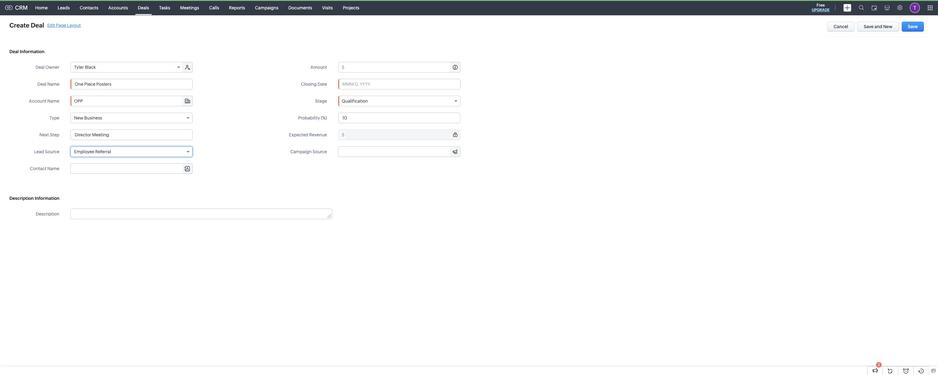 Task type: vqa. For each thing, say whether or not it's contained in the screenshot.
the rightmost "New"
yes



Task type: locate. For each thing, give the bounding box(es) containing it.
2 name from the top
[[47, 99, 59, 104]]

source down revenue
[[313, 149, 327, 154]]

2 $ from the top
[[342, 133, 345, 138]]

closing
[[301, 82, 317, 87]]

new inside 'button'
[[883, 24, 893, 29]]

edit page layout link
[[47, 23, 81, 28]]

probability (%)
[[298, 116, 327, 121]]

None field
[[71, 96, 193, 106], [339, 147, 460, 157], [71, 164, 193, 174], [71, 96, 193, 106], [339, 147, 460, 157], [71, 164, 193, 174]]

type
[[50, 116, 59, 121]]

0 vertical spatial description
[[9, 196, 34, 201]]

$
[[342, 65, 345, 70], [342, 133, 345, 138]]

source
[[45, 149, 59, 154], [313, 149, 327, 154]]

0 vertical spatial new
[[883, 24, 893, 29]]

1 vertical spatial information
[[35, 196, 59, 201]]

campaign source
[[290, 149, 327, 154]]

information for deal information
[[20, 49, 44, 54]]

0 horizontal spatial new
[[74, 116, 83, 121]]

$ right revenue
[[342, 133, 345, 138]]

documents
[[288, 5, 312, 10]]

1 vertical spatial $
[[342, 133, 345, 138]]

1 save from the left
[[864, 24, 874, 29]]

1 $ from the top
[[342, 65, 345, 70]]

None text field
[[71, 79, 193, 90], [71, 96, 193, 106], [71, 130, 193, 140], [339, 147, 460, 157], [71, 79, 193, 90], [71, 96, 193, 106], [71, 130, 193, 140], [339, 147, 460, 157]]

save and new
[[864, 24, 893, 29]]

deal for deal information
[[9, 49, 19, 54]]

0 vertical spatial information
[[20, 49, 44, 54]]

contacts link
[[75, 0, 103, 15]]

2 source from the left
[[313, 149, 327, 154]]

$ for amount
[[342, 65, 345, 70]]

None text field
[[345, 62, 460, 72], [338, 113, 461, 123], [345, 130, 460, 140], [71, 164, 193, 174], [71, 209, 332, 219], [345, 62, 460, 72], [338, 113, 461, 123], [345, 130, 460, 140], [71, 164, 193, 174], [71, 209, 332, 219]]

2 vertical spatial name
[[47, 166, 59, 171]]

name right "account"
[[47, 99, 59, 104]]

deal down create
[[9, 49, 19, 54]]

information down contact name
[[35, 196, 59, 201]]

deal up "account name"
[[37, 82, 46, 87]]

save button
[[902, 22, 924, 32]]

probability
[[298, 116, 320, 121]]

business
[[84, 116, 102, 121]]

source right lead
[[45, 149, 59, 154]]

campaigns link
[[250, 0, 283, 15]]

new right and
[[883, 24, 893, 29]]

profile element
[[906, 0, 924, 15]]

reports
[[229, 5, 245, 10]]

date
[[318, 82, 327, 87]]

stage
[[315, 99, 327, 104]]

deal information
[[9, 49, 44, 54]]

name down owner
[[47, 82, 59, 87]]

save
[[864, 24, 874, 29], [908, 24, 918, 29]]

upgrade
[[812, 8, 830, 12]]

save down "profile" element
[[908, 24, 918, 29]]

1 horizontal spatial new
[[883, 24, 893, 29]]

home
[[35, 5, 48, 10]]

visits
[[322, 5, 333, 10]]

new
[[883, 24, 893, 29], [74, 116, 83, 121]]

accounts link
[[103, 0, 133, 15]]

$ right amount
[[342, 65, 345, 70]]

Employee Referral field
[[71, 147, 193, 157]]

next step
[[39, 133, 59, 138]]

3 name from the top
[[47, 166, 59, 171]]

1 vertical spatial description
[[36, 212, 59, 217]]

name right contact
[[47, 166, 59, 171]]

crm link
[[5, 4, 28, 11]]

1 horizontal spatial source
[[313, 149, 327, 154]]

contacts
[[80, 5, 98, 10]]

name for contact name
[[47, 166, 59, 171]]

new business
[[74, 116, 102, 121]]

account
[[29, 99, 46, 104]]

deal
[[31, 22, 44, 29], [9, 49, 19, 54], [36, 65, 45, 70], [37, 82, 46, 87]]

1 name from the top
[[47, 82, 59, 87]]

1 horizontal spatial save
[[908, 24, 918, 29]]

deal owner
[[36, 65, 59, 70]]

information for description information
[[35, 196, 59, 201]]

New Business field
[[71, 113, 193, 123]]

projects link
[[338, 0, 364, 15]]

1 horizontal spatial description
[[36, 212, 59, 217]]

description
[[9, 196, 34, 201], [36, 212, 59, 217]]

Tyler Black field
[[71, 62, 183, 72]]

employee referral
[[74, 149, 111, 154]]

contact
[[30, 166, 46, 171]]

information
[[20, 49, 44, 54], [35, 196, 59, 201]]

campaigns
[[255, 5, 278, 10]]

0 horizontal spatial description
[[9, 196, 34, 201]]

visits link
[[317, 0, 338, 15]]

0 horizontal spatial save
[[864, 24, 874, 29]]

0 vertical spatial name
[[47, 82, 59, 87]]

1 vertical spatial new
[[74, 116, 83, 121]]

lead source
[[34, 149, 59, 154]]

0 vertical spatial $
[[342, 65, 345, 70]]

1 source from the left
[[45, 149, 59, 154]]

information up deal owner
[[20, 49, 44, 54]]

calendar image
[[872, 5, 877, 10]]

1 vertical spatial name
[[47, 99, 59, 104]]

$ for expected revenue
[[342, 133, 345, 138]]

2 save from the left
[[908, 24, 918, 29]]

step
[[50, 133, 59, 138]]

save and new button
[[857, 22, 899, 32]]

MMM D, YYYY text field
[[338, 79, 461, 90]]

(%)
[[321, 116, 327, 121]]

owner
[[45, 65, 59, 70]]

deal left owner
[[36, 65, 45, 70]]

and
[[875, 24, 883, 29]]

qualification
[[342, 99, 368, 104]]

save left and
[[864, 24, 874, 29]]

new left business on the left top of page
[[74, 116, 83, 121]]

new inside field
[[74, 116, 83, 121]]

crm
[[15, 4, 28, 11]]

0 horizontal spatial source
[[45, 149, 59, 154]]

deals link
[[133, 0, 154, 15]]

free
[[817, 3, 825, 8]]

cancel
[[834, 24, 848, 29]]

name
[[47, 82, 59, 87], [47, 99, 59, 104], [47, 166, 59, 171]]

search image
[[859, 5, 864, 10]]



Task type: describe. For each thing, give the bounding box(es) containing it.
deal name
[[37, 82, 59, 87]]

2
[[878, 363, 880, 367]]

black
[[85, 65, 96, 70]]

leads link
[[53, 0, 75, 15]]

revenue
[[309, 133, 327, 138]]

page
[[56, 23, 66, 28]]

save for save
[[908, 24, 918, 29]]

cancel button
[[827, 22, 855, 32]]

deal left edit
[[31, 22, 44, 29]]

home link
[[30, 0, 53, 15]]

description for description
[[36, 212, 59, 217]]

referral
[[95, 149, 111, 154]]

deal for deal owner
[[36, 65, 45, 70]]

search element
[[855, 0, 868, 15]]

description for description information
[[9, 196, 34, 201]]

name for deal name
[[47, 82, 59, 87]]

employee
[[74, 149, 94, 154]]

free upgrade
[[812, 3, 830, 12]]

tasks link
[[154, 0, 175, 15]]

name for account name
[[47, 99, 59, 104]]

expected
[[289, 133, 308, 138]]

profile image
[[910, 3, 920, 13]]

documents link
[[283, 0, 317, 15]]

save for save and new
[[864, 24, 874, 29]]

calls link
[[204, 0, 224, 15]]

expected revenue
[[289, 133, 327, 138]]

tasks
[[159, 5, 170, 10]]

deal for deal name
[[37, 82, 46, 87]]

next
[[39, 133, 49, 138]]

meetings
[[180, 5, 199, 10]]

source for campaign source
[[313, 149, 327, 154]]

closing date
[[301, 82, 327, 87]]

create menu image
[[844, 4, 851, 11]]

reports link
[[224, 0, 250, 15]]

description information
[[9, 196, 59, 201]]

create deal edit page layout
[[9, 22, 81, 29]]

meetings link
[[175, 0, 204, 15]]

accounts
[[108, 5, 128, 10]]

account name
[[29, 99, 59, 104]]

deals
[[138, 5, 149, 10]]

tyler
[[74, 65, 84, 70]]

campaign
[[290, 149, 312, 154]]

contact name
[[30, 166, 59, 171]]

tyler black
[[74, 65, 96, 70]]

calls
[[209, 5, 219, 10]]

create
[[9, 22, 29, 29]]

edit
[[47, 23, 55, 28]]

create menu element
[[840, 0, 855, 15]]

layout
[[67, 23, 81, 28]]

lead
[[34, 149, 44, 154]]

source for lead source
[[45, 149, 59, 154]]

Qualification field
[[338, 96, 461, 107]]

projects
[[343, 5, 359, 10]]

amount
[[311, 65, 327, 70]]

leads
[[58, 5, 70, 10]]



